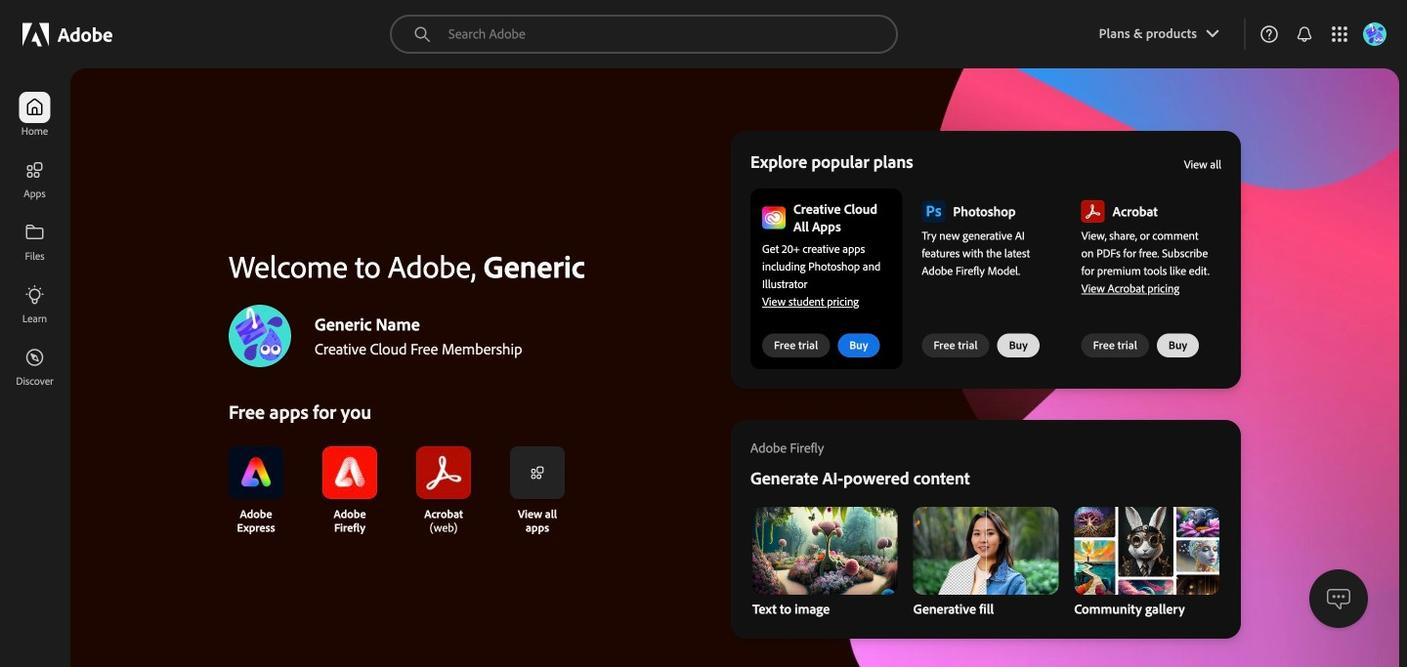 Task type: locate. For each thing, give the bounding box(es) containing it.
adobe express image
[[229, 447, 283, 500]]

0 vertical spatial acrobat image
[[1082, 200, 1105, 223]]

acrobat image
[[1082, 200, 1105, 223], [416, 447, 471, 500]]

creative cloud all apps image
[[763, 207, 786, 229]]

view more image
[[530, 465, 545, 481]]

community gallery image
[[1075, 507, 1220, 595]]

photoshop image
[[922, 200, 946, 223]]

1 vertical spatial acrobat image
[[416, 447, 471, 500]]

apps to try element
[[731, 131, 1242, 389]]

1 horizontal spatial acrobat image
[[1082, 200, 1105, 223]]

Search Adobe search field
[[390, 15, 898, 54]]

adobe firefly image
[[323, 447, 377, 500]]

generative fill image
[[914, 507, 1059, 595]]



Task type: vqa. For each thing, say whether or not it's contained in the screenshot.
Community gallery image
yes



Task type: describe. For each thing, give the bounding box(es) containing it.
0 horizontal spatial acrobat image
[[416, 447, 471, 500]]

acrobat image inside apps to try element
[[1082, 200, 1105, 223]]

text to image image
[[753, 507, 898, 595]]



